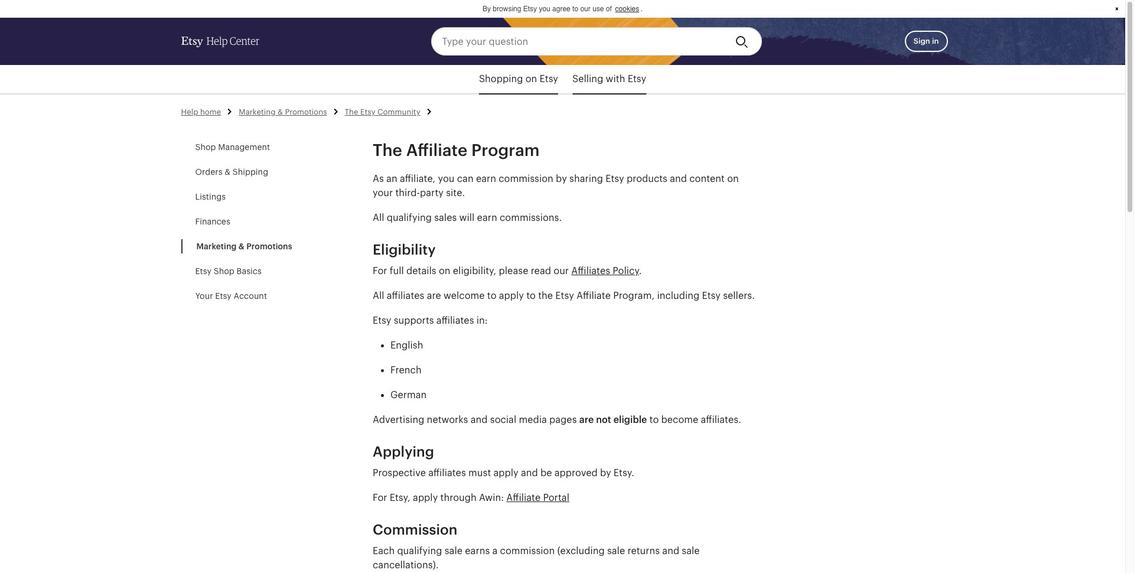 Task type: locate. For each thing, give the bounding box(es) containing it.
1 vertical spatial by
[[600, 468, 611, 478]]

0 vertical spatial by
[[556, 173, 567, 183]]

0 vertical spatial help
[[207, 35, 228, 47]]

. right cookies
[[641, 5, 643, 13]]

1 vertical spatial the
[[373, 141, 402, 159]]

1 vertical spatial &
[[225, 167, 230, 176]]

affiliate down "prospective affiliates must apply and be approved by etsy."
[[507, 492, 541, 503]]

help left home
[[181, 108, 198, 116]]

2 vertical spatial on
[[439, 266, 451, 276]]

etsy image
[[181, 37, 203, 47]]

&
[[278, 108, 283, 116], [225, 167, 230, 176], [239, 241, 245, 251]]

help home
[[181, 108, 221, 116]]

third-
[[396, 188, 420, 198]]

you inside cookie consent dialog
[[539, 5, 551, 13]]

eligible
[[614, 414, 647, 425]]

for left full
[[373, 266, 387, 276]]

2 for from the top
[[373, 492, 387, 503]]

1 vertical spatial marketing & promotions
[[196, 241, 292, 251]]

. up program,
[[639, 266, 642, 276]]

you left agree
[[539, 5, 551, 13]]

and left content at the right
[[670, 173, 687, 183]]

orders
[[195, 167, 222, 176]]

1 vertical spatial affiliate
[[577, 290, 611, 300]]

0 horizontal spatial help
[[181, 108, 198, 116]]

orders & shipping link
[[195, 167, 268, 176]]

by left sharing on the top right of the page
[[556, 173, 567, 183]]

affiliate
[[406, 141, 468, 159], [577, 290, 611, 300], [507, 492, 541, 503]]

tab list
[[0, 65, 1126, 95]]

by
[[556, 173, 567, 183], [600, 468, 611, 478]]

affiliate down affiliates
[[577, 290, 611, 300]]

1 vertical spatial .
[[639, 266, 642, 276]]

marketing
[[239, 108, 276, 116], [196, 241, 237, 251]]

etsy
[[523, 5, 537, 13], [540, 74, 558, 84], [628, 74, 646, 84], [360, 108, 375, 116], [606, 173, 624, 183], [195, 266, 212, 276], [556, 290, 574, 300], [702, 290, 721, 300], [215, 291, 232, 300], [373, 315, 391, 325]]

1 horizontal spatial &
[[239, 241, 245, 251]]

you
[[539, 5, 551, 13], [438, 173, 455, 183]]

sale left returns
[[607, 546, 625, 556]]

commission down program
[[499, 173, 554, 183]]

etsy inside cookie consent dialog
[[523, 5, 537, 13]]

center
[[230, 35, 259, 47]]

1 vertical spatial marketing & promotions link
[[196, 241, 292, 251]]

help inside the affiliate program main content
[[181, 108, 198, 116]]

shop up orders
[[195, 142, 216, 152]]

0 vertical spatial marketing & promotions
[[239, 108, 327, 116]]

are left not
[[580, 414, 594, 425]]

1 vertical spatial on
[[727, 173, 739, 183]]

0 horizontal spatial you
[[438, 173, 455, 183]]

shopping on etsy link
[[479, 65, 558, 93]]

browsing
[[493, 5, 521, 13]]

sale left the earns
[[445, 546, 463, 556]]

0 horizontal spatial on
[[439, 266, 451, 276]]

commission inside each qualifying sale earns a commission (excluding sale returns and sale cancellations).
[[500, 546, 555, 556]]

1 vertical spatial you
[[438, 173, 455, 183]]

marketing & promotions link up management
[[239, 108, 327, 116]]

etsy left supports
[[373, 315, 391, 325]]

must
[[469, 468, 491, 478]]

for
[[373, 266, 387, 276], [373, 492, 387, 503]]

0 vertical spatial you
[[539, 5, 551, 13]]

party
[[420, 188, 444, 198]]

1 horizontal spatial by
[[600, 468, 611, 478]]

welcome
[[444, 290, 485, 300]]

0 horizontal spatial are
[[427, 290, 441, 300]]

as
[[373, 173, 384, 183]]

for etsy, apply through awin: affiliate portal
[[373, 492, 570, 503]]

0 vertical spatial are
[[427, 290, 441, 300]]

all down your
[[373, 212, 384, 222]]

etsy right 'browsing'
[[523, 5, 537, 13]]

apply
[[499, 290, 524, 300], [494, 468, 519, 478], [413, 492, 438, 503]]

on right shopping
[[526, 74, 537, 84]]

1 horizontal spatial on
[[526, 74, 537, 84]]

our inside cookie consent dialog
[[580, 5, 591, 13]]

1 horizontal spatial sale
[[607, 546, 625, 556]]

english
[[391, 340, 423, 350]]

selling with etsy link
[[573, 65, 646, 93]]

including
[[657, 290, 700, 300]]

1 vertical spatial commission
[[500, 546, 555, 556]]

the etsy community
[[345, 108, 420, 116]]

0 horizontal spatial marketing
[[196, 241, 237, 251]]

help home link
[[181, 108, 221, 116]]

earn
[[476, 173, 496, 183], [477, 212, 497, 222]]

0 vertical spatial promotions
[[285, 108, 327, 116]]

marketing down the finances
[[196, 241, 237, 251]]

2 all from the top
[[373, 290, 384, 300]]

by for sharing
[[556, 173, 567, 183]]

an
[[386, 173, 397, 183]]

are up the etsy supports affiliates in:
[[427, 290, 441, 300]]

affiliates down welcome
[[437, 315, 474, 325]]

earn right will
[[477, 212, 497, 222]]

1 horizontal spatial marketing
[[239, 108, 276, 116]]

apply right must
[[494, 468, 519, 478]]

1 vertical spatial help
[[181, 108, 198, 116]]

. inside cookie consent dialog
[[641, 5, 643, 13]]

full
[[390, 266, 404, 276]]

marketing up management
[[239, 108, 276, 116]]

our left use at the top right of page
[[580, 5, 591, 13]]

None search field
[[431, 27, 762, 56]]

1 vertical spatial all
[[373, 290, 384, 300]]

0 horizontal spatial sale
[[445, 546, 463, 556]]

on right details
[[439, 266, 451, 276]]

2 horizontal spatial sale
[[682, 546, 700, 556]]

your etsy account link
[[195, 291, 267, 300]]

promotions for bottommost marketing & promotions link
[[247, 241, 292, 251]]

apply down please
[[499, 290, 524, 300]]

supports
[[394, 315, 434, 325]]

through
[[440, 492, 477, 503]]

commission
[[373, 521, 458, 537]]

all
[[373, 212, 384, 222], [373, 290, 384, 300]]

products
[[627, 173, 668, 183]]

0 vertical spatial on
[[526, 74, 537, 84]]

qualifying up cancellations).
[[397, 546, 442, 556]]

0 vertical spatial our
[[580, 5, 591, 13]]

affiliates up the through
[[428, 468, 466, 478]]

0 vertical spatial qualifying
[[387, 212, 432, 222]]

.
[[641, 5, 643, 13], [639, 266, 642, 276]]

0 horizontal spatial affiliate
[[406, 141, 468, 159]]

etsy shop basics
[[195, 266, 262, 276]]

Type your question search field
[[431, 27, 726, 56]]

2 vertical spatial affiliates
[[428, 468, 466, 478]]

you for etsy
[[539, 5, 551, 13]]

shop left the basics
[[214, 266, 234, 276]]

prospective
[[373, 468, 426, 478]]

by inside as an affiliate, you can earn commission by sharing etsy products and content on your third-party site.
[[556, 173, 567, 183]]

help center
[[207, 35, 259, 47]]

1 horizontal spatial affiliate
[[507, 492, 541, 503]]

commission
[[499, 173, 554, 183], [500, 546, 555, 556]]

etsy up your
[[195, 266, 212, 276]]

to right eligible
[[650, 414, 659, 425]]

selling
[[573, 74, 603, 84]]

for for for etsy, apply through awin: affiliate portal
[[373, 492, 387, 503]]

2 vertical spatial &
[[239, 241, 245, 251]]

affiliates
[[387, 290, 425, 300], [437, 315, 474, 325], [428, 468, 466, 478]]

1 vertical spatial marketing
[[196, 241, 237, 251]]

0 vertical spatial affiliate
[[406, 141, 468, 159]]

cookies
[[615, 5, 639, 13]]

0 vertical spatial affiliates
[[387, 290, 425, 300]]

1 vertical spatial our
[[554, 266, 569, 276]]

marketing & promotions link up the basics
[[196, 241, 292, 251]]

basics
[[237, 266, 262, 276]]

management
[[218, 142, 270, 152]]

to right agree
[[573, 5, 579, 13]]

help right etsy image
[[207, 35, 228, 47]]

the up the an
[[373, 141, 402, 159]]

etsy right sharing on the top right of the page
[[606, 173, 624, 183]]

you inside as an affiliate, you can earn commission by sharing etsy products and content on your third-party site.
[[438, 173, 455, 183]]

to
[[573, 5, 579, 13], [487, 290, 497, 300], [527, 290, 536, 300], [650, 414, 659, 425]]

shop
[[195, 142, 216, 152], [214, 266, 234, 276]]

2 horizontal spatial &
[[278, 108, 283, 116]]

sale right returns
[[682, 546, 700, 556]]

on right content at the right
[[727, 173, 739, 183]]

sellers.
[[723, 290, 755, 300]]

for for for full details on eligibility, please read our affiliates policy .
[[373, 266, 387, 276]]

etsy shop basics link
[[195, 266, 262, 276]]

marketing & promotions
[[239, 108, 327, 116], [196, 241, 292, 251]]

1 vertical spatial promotions
[[247, 241, 292, 251]]

all for all qualifying sales will earn commissions.
[[373, 212, 384, 222]]

1 vertical spatial qualifying
[[397, 546, 442, 556]]

affiliates up supports
[[387, 290, 425, 300]]

0 horizontal spatial the
[[345, 108, 358, 116]]

by for etsy.
[[600, 468, 611, 478]]

the left community
[[345, 108, 358, 116]]

affiliate up affiliate,
[[406, 141, 468, 159]]

and right returns
[[663, 546, 680, 556]]

0 vertical spatial commission
[[499, 173, 554, 183]]

by left etsy.
[[600, 468, 611, 478]]

earn right can
[[476, 173, 496, 183]]

qualifying inside each qualifying sale earns a commission (excluding sale returns and sale cancellations).
[[397, 546, 442, 556]]

1 horizontal spatial are
[[580, 414, 594, 425]]

0 vertical spatial the
[[345, 108, 358, 116]]

sale
[[445, 546, 463, 556], [607, 546, 625, 556], [682, 546, 700, 556]]

site.
[[446, 188, 465, 198]]

1 horizontal spatial the
[[373, 141, 402, 159]]

0 vertical spatial &
[[278, 108, 283, 116]]

marketing & promotions link
[[239, 108, 327, 116], [196, 241, 292, 251]]

marketing & promotions up the basics
[[196, 241, 292, 251]]

affiliates policy link
[[572, 266, 639, 276]]

listings link
[[195, 192, 226, 201]]

1 vertical spatial for
[[373, 492, 387, 503]]

. for by browsing etsy you agree to our use of cookies .
[[641, 5, 643, 13]]

1 horizontal spatial our
[[580, 5, 591, 13]]

0 vertical spatial earn
[[476, 173, 496, 183]]

on inside as an affiliate, you can earn commission by sharing etsy products and content on your third-party site.
[[727, 173, 739, 183]]

for left etsy,
[[373, 492, 387, 503]]

the
[[538, 290, 553, 300]]

read
[[531, 266, 551, 276]]

2 horizontal spatial on
[[727, 173, 739, 183]]

on inside shopping on etsy link
[[526, 74, 537, 84]]

affiliates for are
[[387, 290, 425, 300]]

etsy.
[[614, 468, 635, 478]]

. inside the affiliate program main content
[[639, 266, 642, 276]]

to left the
[[527, 290, 536, 300]]

details
[[406, 266, 436, 276]]

all down eligibility
[[373, 290, 384, 300]]

our right read
[[554, 266, 569, 276]]

etsy inside as an affiliate, you can earn commission by sharing etsy products and content on your third-party site.
[[606, 173, 624, 183]]

become
[[661, 414, 699, 425]]

advertising networks and social media pages are not eligible to become affiliates.
[[373, 414, 741, 425]]

2 horizontal spatial affiliate
[[577, 290, 611, 300]]

selling with etsy
[[573, 74, 646, 84]]

approved
[[555, 468, 598, 478]]

1 horizontal spatial you
[[539, 5, 551, 13]]

0 vertical spatial marketing
[[239, 108, 276, 116]]

prospective affiliates must apply and be approved by etsy.
[[373, 468, 635, 478]]

1 for from the top
[[373, 266, 387, 276]]

marketing & promotions up management
[[239, 108, 327, 116]]

1 vertical spatial are
[[580, 414, 594, 425]]

0 vertical spatial all
[[373, 212, 384, 222]]

0 vertical spatial for
[[373, 266, 387, 276]]

affiliates for must
[[428, 468, 466, 478]]

2 vertical spatial affiliate
[[507, 492, 541, 503]]

eligibility,
[[453, 266, 496, 276]]

0 horizontal spatial our
[[554, 266, 569, 276]]

can
[[457, 173, 474, 183]]

qualifying for all
[[387, 212, 432, 222]]

you up site.
[[438, 173, 455, 183]]

apply right etsy,
[[413, 492, 438, 503]]

the affiliate program main content
[[0, 65, 1126, 573]]

qualifying
[[387, 212, 432, 222], [397, 546, 442, 556]]

0 horizontal spatial &
[[225, 167, 230, 176]]

etsy supports affiliates in:
[[373, 315, 488, 325]]

0 horizontal spatial by
[[556, 173, 567, 183]]

1 horizontal spatial help
[[207, 35, 228, 47]]

commission right a
[[500, 546, 555, 556]]

1 all from the top
[[373, 212, 384, 222]]

earn inside as an affiliate, you can earn commission by sharing etsy products and content on your third-party site.
[[476, 173, 496, 183]]

qualifying down third-
[[387, 212, 432, 222]]

0 vertical spatial .
[[641, 5, 643, 13]]

sales
[[434, 212, 457, 222]]



Task type: vqa. For each thing, say whether or not it's contained in the screenshot.
left I
no



Task type: describe. For each thing, give the bounding box(es) containing it.
program
[[472, 141, 540, 159]]

etsy right the with
[[628, 74, 646, 84]]

marketing for bottommost marketing & promotions link
[[196, 241, 237, 251]]

by
[[483, 5, 491, 13]]

applying
[[373, 443, 434, 459]]

cookie consent dialog
[[0, 0, 1126, 18]]

the for the affiliate program
[[373, 141, 402, 159]]

marketing & promotions for bottommost marketing & promotions link
[[196, 241, 292, 251]]

1 vertical spatial affiliates
[[437, 315, 474, 325]]

please
[[499, 266, 528, 276]]

be
[[541, 468, 552, 478]]

1 vertical spatial apply
[[494, 468, 519, 478]]

(excluding
[[557, 546, 605, 556]]

as an affiliate, you can earn commission by sharing etsy products and content on your third-party site.
[[373, 173, 739, 198]]

and left 'be'
[[521, 468, 538, 478]]

etsy,
[[390, 492, 411, 503]]

. for for full details on eligibility, please read our affiliates policy .
[[639, 266, 642, 276]]

the for the etsy community
[[345, 108, 358, 116]]

shopping on etsy
[[479, 74, 558, 84]]

sign in link
[[901, 31, 948, 52]]

help for help center
[[207, 35, 228, 47]]

listings
[[195, 192, 226, 201]]

etsy right the
[[556, 290, 574, 300]]

etsy right your
[[215, 291, 232, 300]]

the etsy community link
[[345, 108, 420, 116]]

agree
[[552, 5, 571, 13]]

& for as an affiliate, you can earn commission by sharing etsy products and content on your third-party site.
[[225, 167, 230, 176]]

shopping
[[479, 74, 523, 84]]

account
[[234, 291, 267, 300]]

you for affiliate,
[[438, 173, 455, 183]]

1 vertical spatial shop
[[214, 266, 234, 276]]

use
[[593, 5, 604, 13]]

help for help home
[[181, 108, 198, 116]]

and left social
[[471, 414, 488, 425]]

to up in:
[[487, 290, 497, 300]]

and inside as an affiliate, you can earn commission by sharing etsy products and content on your third-party site.
[[670, 173, 687, 183]]

community
[[378, 108, 420, 116]]

1 vertical spatial earn
[[477, 212, 497, 222]]

tab list containing shopping on etsy
[[0, 65, 1126, 95]]

returns
[[628, 546, 660, 556]]

etsy left community
[[360, 108, 375, 116]]

networks
[[427, 414, 468, 425]]

to inside cookie consent dialog
[[573, 5, 579, 13]]

3 sale from the left
[[682, 546, 700, 556]]

all for all affiliates are welcome to apply to the etsy affiliate program, including etsy sellers.
[[373, 290, 384, 300]]

content
[[690, 173, 725, 183]]

0 vertical spatial apply
[[499, 290, 524, 300]]

& for the affiliate program
[[278, 108, 283, 116]]

each
[[373, 546, 395, 556]]

affiliate portal link
[[507, 492, 570, 503]]

a
[[492, 546, 498, 556]]

your etsy account
[[195, 291, 267, 300]]

sign in
[[914, 37, 939, 45]]

with
[[606, 74, 625, 84]]

help center link
[[181, 25, 259, 58]]

our inside the affiliate program main content
[[554, 266, 569, 276]]

all affiliates are welcome to apply to the etsy affiliate program, including etsy sellers.
[[373, 290, 755, 300]]

each qualifying sale earns a commission (excluding sale returns and sale cancellations).
[[373, 546, 700, 570]]

finances link
[[195, 217, 230, 226]]

awin:
[[479, 492, 504, 503]]

promotions for marketing & promotions link to the top
[[285, 108, 327, 116]]

commission inside as an affiliate, you can earn commission by sharing etsy products and content on your third-party site.
[[499, 173, 554, 183]]

commissions.
[[500, 212, 562, 222]]

0 vertical spatial shop
[[195, 142, 216, 152]]

affiliates.
[[701, 414, 741, 425]]

finances
[[195, 217, 230, 226]]

sign
[[914, 37, 930, 45]]

sharing
[[570, 173, 603, 183]]

etsy left sellers.
[[702, 290, 721, 300]]

2 sale from the left
[[607, 546, 625, 556]]

0 vertical spatial marketing & promotions link
[[239, 108, 327, 116]]

2 vertical spatial apply
[[413, 492, 438, 503]]

social
[[490, 414, 517, 425]]

qualifying for each
[[397, 546, 442, 556]]

shipping
[[233, 167, 268, 176]]

in:
[[477, 315, 488, 325]]

affiliate,
[[400, 173, 436, 183]]

in
[[932, 37, 939, 45]]

advertising
[[373, 414, 424, 425]]

marketing for marketing & promotions link to the top
[[239, 108, 276, 116]]

your
[[373, 188, 393, 198]]

marketing & promotions for marketing & promotions link to the top
[[239, 108, 327, 116]]

affiliates
[[572, 266, 610, 276]]

1 sale from the left
[[445, 546, 463, 556]]

portal
[[543, 492, 570, 503]]

french
[[391, 365, 422, 375]]

policy
[[613, 266, 639, 276]]

of
[[606, 5, 612, 13]]

cookies link
[[614, 3, 641, 14]]

eligibility
[[373, 241, 436, 257]]

for full details on eligibility, please read our affiliates policy .
[[373, 266, 642, 276]]

and inside each qualifying sale earns a commission (excluding sale returns and sale cancellations).
[[663, 546, 680, 556]]

all qualifying sales will earn commissions.
[[373, 212, 562, 222]]

not
[[596, 414, 611, 425]]

media
[[519, 414, 547, 425]]

german
[[391, 390, 427, 400]]

etsy left selling
[[540, 74, 558, 84]]

cancellations).
[[373, 560, 439, 570]]

sign in button
[[905, 31, 948, 52]]

by browsing etsy you agree to our use of cookies .
[[483, 5, 643, 13]]

program,
[[613, 290, 655, 300]]

earns
[[465, 546, 490, 556]]



